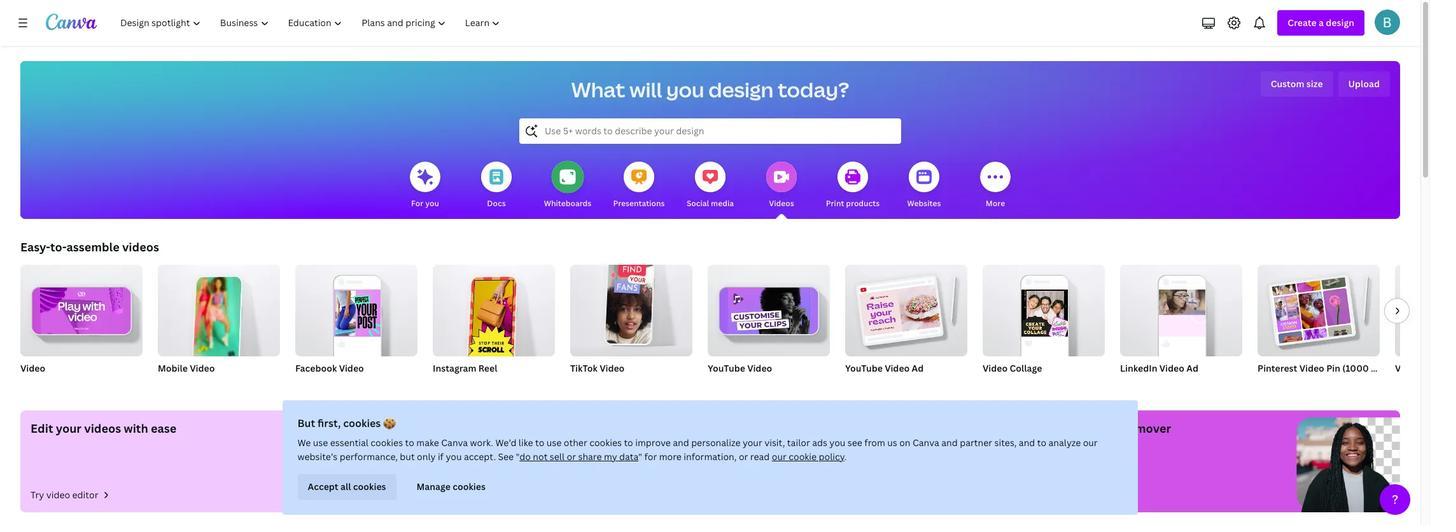 Task type: locate. For each thing, give the bounding box(es) containing it.
1 " from the left
[[516, 451, 520, 463]]

print products
[[826, 198, 880, 209]]

youtube
[[708, 362, 745, 374], [845, 362, 883, 374]]

1 vertical spatial design
[[709, 76, 774, 103]]

do not sell or share my data " for more information, or read our cookie policy .
[[520, 451, 847, 463]]

1 horizontal spatial design
[[1326, 17, 1355, 29]]

0 horizontal spatial our
[[772, 451, 787, 463]]

the
[[536, 421, 554, 436]]

website's
[[298, 451, 338, 463]]

2 and from the left
[[942, 437, 958, 449]]

0 horizontal spatial use
[[313, 437, 328, 449]]

0 vertical spatial ×
[[1371, 362, 1376, 374]]

whiteboards
[[544, 198, 592, 209]]

our cookie policy link
[[772, 451, 845, 463]]

video message group
[[1395, 265, 1430, 391]]

with left the ease
[[124, 421, 148, 436]]

videos button
[[766, 153, 797, 219]]

more
[[986, 198, 1005, 209]]

videos left the ease
[[84, 421, 121, 436]]

group inside pinterest video pin (1000 × 1500 px) group
[[1258, 260, 1380, 356]]

0 horizontal spatial ad
[[912, 362, 924, 374]]

1 horizontal spatial "
[[639, 451, 643, 463]]

video
[[20, 362, 45, 374], [190, 362, 215, 374], [339, 362, 364, 374], [600, 362, 625, 374], [747, 362, 772, 374], [885, 362, 910, 374], [983, 362, 1008, 374], [1160, 362, 1185, 374], [1300, 362, 1325, 374], [1395, 362, 1420, 374], [1017, 421, 1049, 436]]

but first, cookies 🍪 dialog
[[283, 400, 1138, 515]]

1 horizontal spatial use
[[547, 437, 562, 449]]

2 horizontal spatial and
[[1019, 437, 1036, 449]]

you
[[666, 76, 704, 103], [425, 198, 439, 209], [830, 437, 846, 449], [446, 451, 462, 463]]

instagram reel group
[[433, 260, 555, 391]]

group for the youtube video group
[[708, 260, 830, 356]]

cookies inside button
[[453, 481, 486, 493]]

video inside group
[[1300, 362, 1325, 374]]

linkedin
[[1120, 362, 1158, 374]]

tailor
[[788, 437, 811, 449]]

1 horizontal spatial and
[[942, 437, 958, 449]]

we
[[298, 437, 311, 449]]

0 vertical spatial design
[[1326, 17, 1355, 29]]

tiktok
[[570, 362, 598, 374]]

group for the video collage 'group'
[[983, 260, 1105, 356]]

group for video message group
[[1395, 265, 1430, 356]]

1 ad from the left
[[912, 362, 924, 374]]

visit,
[[765, 437, 786, 449]]

1 horizontal spatial our
[[1084, 437, 1098, 449]]

and up do not sell or share my data " for more information, or read our cookie policy .
[[673, 437, 690, 449]]

.
[[845, 451, 847, 463]]

1 horizontal spatial or
[[739, 451, 749, 463]]

canva right on
[[913, 437, 940, 449]]

edit inside button
[[496, 421, 518, 436]]

0 horizontal spatial youtube
[[708, 362, 745, 374]]

if
[[438, 451, 444, 463]]

group for mobile video group at the left
[[158, 260, 280, 364]]

0 horizontal spatial your
[[56, 421, 81, 436]]

0 horizontal spatial ×
[[1371, 362, 1376, 374]]

1 horizontal spatial ×
[[1416, 379, 1419, 390]]

us
[[888, 437, 898, 449]]

1 youtube from the left
[[708, 362, 745, 374]]

videos
[[769, 198, 794, 209]]

you right will
[[666, 76, 704, 103]]

0 horizontal spatial with
[[124, 421, 148, 436]]

other
[[564, 437, 588, 449]]

× inside the video m 1920 × 108
[[1416, 379, 1419, 390]]

0 horizontal spatial canva
[[442, 437, 468, 449]]

and left "partner"
[[942, 437, 958, 449]]

you right the 'for'
[[425, 198, 439, 209]]

youtube for youtube video ad
[[845, 362, 883, 374]]

ease
[[151, 421, 176, 436]]

our down background
[[1084, 437, 1098, 449]]

0 horizontal spatial design
[[709, 76, 774, 103]]

with up other
[[585, 421, 609, 436]]

tiktok video
[[570, 362, 625, 374]]

None search field
[[519, 118, 901, 144]]

manage
[[417, 481, 451, 493]]

make
[[417, 437, 439, 449]]

video inside "group"
[[20, 362, 45, 374]]

0 horizontal spatial "
[[516, 451, 520, 463]]

use up website's
[[313, 437, 328, 449]]

" left the for
[[639, 451, 643, 463]]

3 and from the left
[[1019, 437, 1036, 449]]

0 horizontal spatial or
[[567, 451, 576, 463]]

manage cookies
[[417, 481, 486, 493]]

beat
[[557, 421, 582, 436]]

1 horizontal spatial videos
[[122, 239, 159, 255]]

(1000
[[1343, 362, 1369, 374]]

or right sell at the left bottom
[[567, 451, 576, 463]]

1 horizontal spatial canva
[[913, 437, 940, 449]]

information,
[[684, 451, 737, 463]]

edit
[[31, 421, 53, 436], [496, 421, 518, 436]]

youtube video group
[[708, 260, 830, 391]]

to inside button
[[521, 421, 533, 436]]

ad
[[912, 362, 924, 374], [1187, 362, 1199, 374]]

1 canva from the left
[[442, 437, 468, 449]]

or left read
[[739, 451, 749, 463]]

docs button
[[481, 153, 512, 219]]

manage cookies button
[[407, 474, 496, 500]]

websites
[[907, 198, 941, 209]]

1 or from the left
[[567, 451, 576, 463]]

0 horizontal spatial and
[[673, 437, 690, 449]]

1 vertical spatial your
[[743, 437, 763, 449]]

canva up if
[[442, 437, 468, 449]]

video inside the video m 1920 × 108
[[1395, 362, 1420, 374]]

0 vertical spatial our
[[1084, 437, 1098, 449]]

what will you design today?
[[571, 76, 849, 103]]

design right a
[[1326, 17, 1355, 29]]

cookies right the all
[[354, 481, 386, 493]]

instagram reel
[[433, 362, 497, 374]]

px)
[[1402, 362, 1416, 374]]

video collage group
[[983, 260, 1105, 391]]

group for tiktok video group
[[570, 257, 693, 356]]

mobile
[[158, 362, 188, 374]]

cookies
[[344, 416, 381, 430], [371, 437, 403, 449], [590, 437, 622, 449], [354, 481, 386, 493], [453, 481, 486, 493]]

we use essential cookies to make canva work. we'd like to use other cookies to improve and personalize your visit, tailor ads you see from us on canva and partner sites, and to analyze our website's performance, but only if you accept. see "
[[298, 437, 1098, 463]]

108
[[1421, 379, 1430, 390]]

mobile video
[[158, 362, 215, 374]]

beat
[[612, 421, 638, 436]]

facebook video group
[[295, 260, 418, 391]]

presentations
[[613, 198, 665, 209]]

1 horizontal spatial edit
[[496, 421, 518, 436]]

sell
[[550, 451, 565, 463]]

design up search search box
[[709, 76, 774, 103]]

from
[[865, 437, 886, 449]]

1 horizontal spatial your
[[743, 437, 763, 449]]

2 use from the left
[[547, 437, 562, 449]]

1 vertical spatial ×
[[1416, 379, 1419, 390]]

cookies down accept.
[[453, 481, 486, 493]]

pinterest
[[1258, 362, 1298, 374]]

1 horizontal spatial with
[[585, 421, 609, 436]]

cookies up my
[[590, 437, 622, 449]]

products
[[846, 198, 880, 209]]

videos right assemble at the left top
[[122, 239, 159, 255]]

our down visit,
[[772, 451, 787, 463]]

× left 108
[[1416, 379, 1419, 390]]

personalize
[[692, 437, 741, 449]]

2 edit from the left
[[496, 421, 518, 436]]

create a design
[[1288, 17, 1355, 29]]

ad inside linkedin video ad group
[[1187, 362, 1199, 374]]

ad inside "youtube video ad" group
[[912, 362, 924, 374]]

2 with from the left
[[585, 421, 609, 436]]

to left analyze
[[1038, 437, 1047, 449]]

will
[[630, 76, 662, 103]]

youtube video ad group
[[845, 260, 968, 391]]

do not sell or share my data link
[[520, 451, 639, 463]]

custom size
[[1271, 78, 1323, 90]]

tiktok video group
[[570, 257, 693, 391]]

or
[[567, 451, 576, 463], [739, 451, 749, 463]]

we'd
[[496, 437, 517, 449]]

websites button
[[907, 153, 941, 219]]

but
[[400, 451, 415, 463]]

click
[[988, 421, 1014, 436]]

1 vertical spatial videos
[[84, 421, 121, 436]]

2 ad from the left
[[1187, 362, 1199, 374]]

0 horizontal spatial edit
[[31, 421, 53, 436]]

0 horizontal spatial videos
[[84, 421, 121, 436]]

video group
[[20, 260, 143, 391]]

1 horizontal spatial ad
[[1187, 362, 1199, 374]]

1 vertical spatial our
[[772, 451, 787, 463]]

easy-
[[20, 239, 50, 255]]

first,
[[318, 416, 341, 430]]

" right see
[[516, 451, 520, 463]]

× left 1500
[[1371, 362, 1376, 374]]

1 horizontal spatial youtube
[[845, 362, 883, 374]]

" inside we use essential cookies to make canva work. we'd like to use other cookies to improve and personalize your visit, tailor ads you see from us on canva and partner sites, and to analyze our website's performance, but only if you accept. see "
[[516, 451, 520, 463]]

1 edit from the left
[[31, 421, 53, 436]]

on
[[900, 437, 911, 449]]

use up sell at the left bottom
[[547, 437, 562, 449]]

2 youtube from the left
[[845, 362, 883, 374]]

custom
[[1271, 78, 1305, 90]]

to up like
[[521, 421, 533, 436]]

and right sites,
[[1019, 437, 1036, 449]]

group
[[570, 257, 693, 356], [20, 260, 143, 356], [158, 260, 280, 364], [295, 260, 418, 356], [433, 260, 555, 364], [708, 260, 830, 356], [845, 260, 968, 356], [983, 260, 1105, 356], [1120, 260, 1243, 356], [1258, 260, 1380, 356], [1395, 265, 1430, 356]]

pinterest video pin (1000 × 1500 px)
[[1258, 362, 1416, 374]]

accept all cookies
[[308, 481, 386, 493]]



Task type: describe. For each thing, give the bounding box(es) containing it.
media
[[711, 198, 734, 209]]

to-
[[50, 239, 67, 255]]

essential
[[331, 437, 369, 449]]

policy
[[819, 451, 845, 463]]

accept all cookies button
[[298, 474, 397, 500]]

editor
[[72, 489, 98, 501]]

🍪
[[384, 416, 396, 430]]

try video editor
[[31, 489, 98, 501]]

top level navigation element
[[112, 10, 511, 36]]

2 or from the left
[[739, 451, 749, 463]]

facebook
[[295, 362, 337, 374]]

pin
[[1327, 362, 1341, 374]]

cookies down 🍪
[[371, 437, 403, 449]]

for you button
[[410, 153, 441, 219]]

print products button
[[826, 153, 880, 219]]

reel
[[479, 362, 497, 374]]

instagram
[[433, 362, 476, 374]]

but first, cookies 🍪
[[298, 416, 396, 430]]

create a design button
[[1278, 10, 1365, 36]]

group for pinterest video pin (1000 × 1500 px) group on the right
[[1258, 260, 1380, 356]]

brad klo image
[[1375, 10, 1401, 35]]

video
[[46, 489, 70, 501]]

1 with from the left
[[124, 421, 148, 436]]

my
[[604, 451, 618, 463]]

one-click video background remover link
[[951, 411, 1401, 512]]

you right if
[[446, 451, 462, 463]]

create
[[1288, 17, 1317, 29]]

read
[[751, 451, 770, 463]]

0 vertical spatial videos
[[122, 239, 159, 255]]

1 use from the left
[[313, 437, 328, 449]]

more
[[660, 451, 682, 463]]

to right like
[[536, 437, 545, 449]]

edit your videos with ease
[[31, 421, 176, 436]]

today?
[[778, 76, 849, 103]]

video collage
[[983, 362, 1042, 374]]

work.
[[471, 437, 494, 449]]

video m 1920 × 108
[[1395, 362, 1430, 390]]

2 " from the left
[[639, 451, 643, 463]]

sites,
[[995, 437, 1017, 449]]

to up 'data'
[[624, 437, 634, 449]]

ad for linkedin video ad
[[1187, 362, 1199, 374]]

1920 × 108 button
[[1395, 378, 1430, 391]]

performance,
[[340, 451, 398, 463]]

whiteboards button
[[544, 153, 592, 219]]

one-click video background remover
[[961, 421, 1171, 436]]

see
[[498, 451, 514, 463]]

do
[[520, 451, 531, 463]]

1500
[[1378, 362, 1400, 374]]

partner
[[960, 437, 993, 449]]

facebook video
[[295, 362, 364, 374]]

you inside for you button
[[425, 198, 439, 209]]

all
[[341, 481, 351, 493]]

social media
[[687, 198, 734, 209]]

you up policy
[[830, 437, 846, 449]]

design inside create a design dropdown button
[[1326, 17, 1355, 29]]

data
[[620, 451, 639, 463]]

youtube video
[[708, 362, 772, 374]]

edit for edit your videos with ease
[[31, 421, 53, 436]]

size
[[1307, 78, 1323, 90]]

for you
[[411, 198, 439, 209]]

cookies inside button
[[354, 481, 386, 493]]

2 canva from the left
[[913, 437, 940, 449]]

sync
[[641, 421, 668, 436]]

group for video "group"
[[20, 260, 143, 356]]

upload
[[1349, 78, 1380, 90]]

improve
[[636, 437, 671, 449]]

collage
[[1010, 362, 1042, 374]]

your inside we use essential cookies to make canva work. we'd like to use other cookies to improve and personalize your visit, tailor ads you see from us on canva and partner sites, and to analyze our website's performance, but only if you accept. see "
[[743, 437, 763, 449]]

remover
[[1121, 421, 1171, 436]]

accept
[[308, 481, 339, 493]]

1 and from the left
[[673, 437, 690, 449]]

linkedin video ad group
[[1120, 260, 1243, 391]]

cookies up essential in the bottom of the page
[[344, 416, 381, 430]]

mobile video group
[[158, 260, 280, 391]]

edit to the beat with beat sync
[[496, 421, 668, 436]]

one-
[[961, 421, 988, 436]]

group for "youtube video ad" group
[[845, 260, 968, 356]]

0 vertical spatial your
[[56, 421, 81, 436]]

group for facebook video group
[[295, 260, 418, 356]]

m
[[1422, 362, 1430, 374]]

our inside we use essential cookies to make canva work. we'd like to use other cookies to improve and personalize your visit, tailor ads you see from us on canva and partner sites, and to analyze our website's performance, but only if you accept. see "
[[1084, 437, 1098, 449]]

docs
[[487, 198, 506, 209]]

youtube for youtube video
[[708, 362, 745, 374]]

for
[[645, 451, 657, 463]]

for
[[411, 198, 424, 209]]

× inside group
[[1371, 362, 1376, 374]]

see
[[848, 437, 863, 449]]

group for linkedin video ad group
[[1120, 260, 1243, 356]]

pinterest video pin (1000 × 1500 px) group
[[1258, 260, 1416, 391]]

group for instagram reel group
[[433, 260, 555, 364]]

with inside button
[[585, 421, 609, 436]]

like
[[519, 437, 534, 449]]

Search search field
[[545, 119, 876, 143]]

upload button
[[1338, 71, 1390, 97]]

edit for edit to the beat with beat sync
[[496, 421, 518, 436]]

cookie
[[789, 451, 817, 463]]

more button
[[980, 153, 1011, 219]]

video inside 'group'
[[983, 362, 1008, 374]]

a
[[1319, 17, 1324, 29]]

ads
[[813, 437, 828, 449]]

but
[[298, 416, 316, 430]]

background
[[1052, 421, 1119, 436]]

social
[[687, 198, 709, 209]]

print
[[826, 198, 844, 209]]

social media button
[[687, 153, 734, 219]]

ad for youtube video ad
[[912, 362, 924, 374]]

easy-to-assemble videos
[[20, 239, 159, 255]]

assemble
[[67, 239, 119, 255]]

to up but
[[406, 437, 415, 449]]

youtube video ad
[[845, 362, 924, 374]]



Task type: vqa. For each thing, say whether or not it's contained in the screenshot.
PROJECT OVERVIEW DOCS BANNER IN LIGHT GREEN BLUE VIBRANT PROFESSIONAL STYLE image
no



